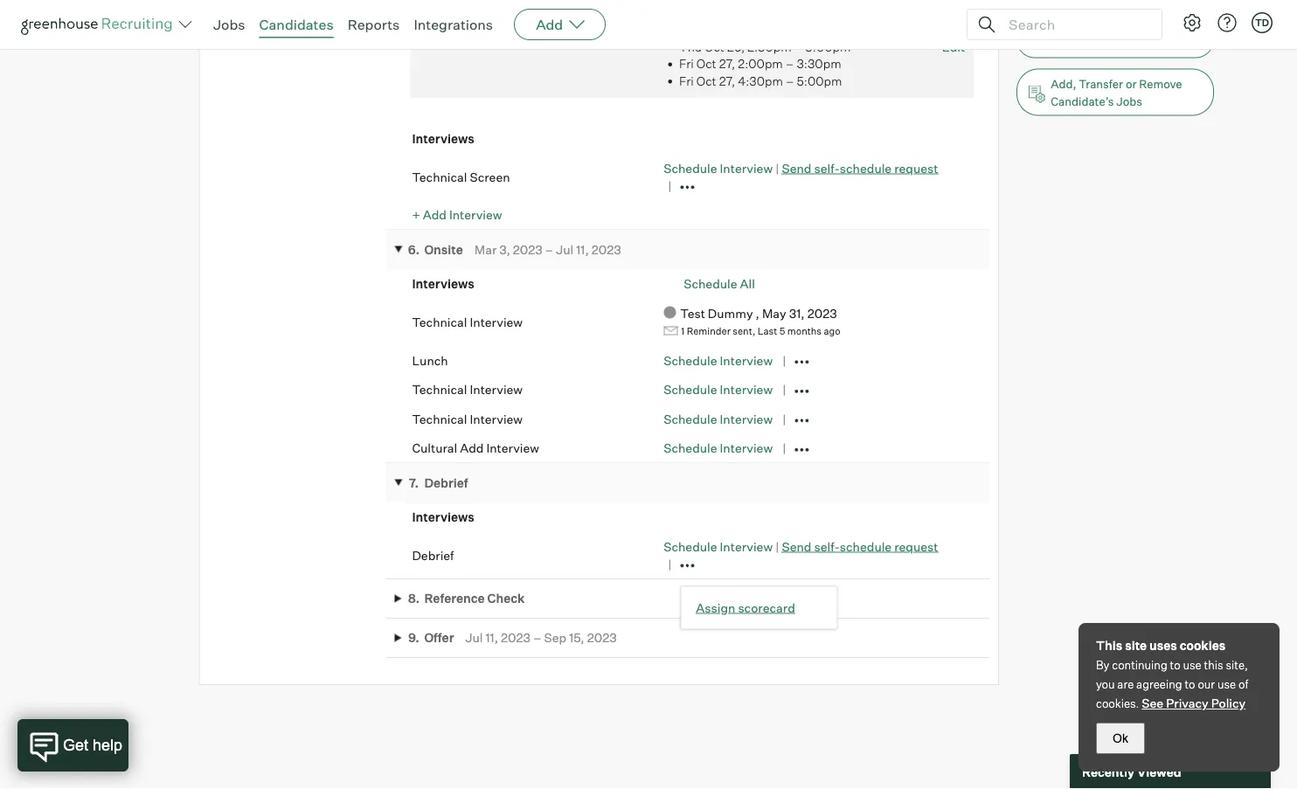 Task type: locate. For each thing, give the bounding box(es) containing it.
use left of
[[1218, 678, 1236, 692]]

self-
[[814, 160, 840, 176], [814, 539, 840, 554]]

recently
[[1082, 764, 1135, 780]]

5
[[780, 325, 785, 337]]

last
[[758, 325, 777, 337]]

reference
[[424, 591, 485, 606]]

0 vertical spatial send
[[782, 160, 812, 176]]

fri
[[679, 56, 694, 71], [679, 73, 694, 88]]

candidates
[[259, 16, 334, 33]]

by continuing to use this site, you are agreeing to our use of cookies.
[[1096, 658, 1249, 711]]

schedule for third the schedule interview link
[[664, 382, 717, 397]]

1 vertical spatial to
[[1170, 658, 1181, 672]]

3:00pm
[[805, 39, 851, 54]]

continuing
[[1112, 658, 1168, 672]]

schedule interview | send self-schedule request
[[664, 160, 938, 176], [664, 539, 938, 554]]

1 schedule interview link from the top
[[664, 160, 773, 176]]

– left the "sep"
[[533, 630, 542, 646]]

technical down lunch
[[412, 382, 467, 397]]

schedule for fourth the schedule interview link from the top of the page
[[664, 411, 717, 426]]

use left this
[[1183, 658, 1202, 672]]

cultural add interview
[[412, 440, 539, 456]]

0 vertical spatial use
[[1183, 658, 1202, 672]]

1 vertical spatial 11,
[[486, 630, 498, 646]]

add as prospect to ... button
[[1017, 21, 1214, 58]]

schedule for debrief
[[840, 539, 892, 554]]

0 vertical spatial technical interview
[[412, 314, 523, 330]]

11, right 3,
[[576, 242, 589, 257]]

0 vertical spatial 27,
[[719, 56, 735, 71]]

1 technical from the top
[[412, 169, 467, 184]]

recently viewed
[[1082, 764, 1182, 780]]

assign scorecard
[[696, 600, 795, 615]]

1 self- from the top
[[814, 160, 840, 176]]

technical up + add interview link
[[412, 169, 467, 184]]

send self-schedule request link
[[782, 160, 938, 176], [782, 539, 938, 554]]

2023
[[513, 242, 543, 257], [592, 242, 621, 257], [807, 305, 837, 321], [501, 630, 531, 646], [587, 630, 617, 646]]

reminder
[[687, 325, 731, 337]]

schedule interview for third the schedule interview link
[[664, 382, 773, 397]]

site
[[1125, 638, 1147, 653]]

jobs
[[213, 16, 245, 33], [1117, 94, 1143, 108]]

2:30pm
[[748, 39, 792, 54]]

debrief right 7.
[[424, 475, 468, 491]]

add,
[[1051, 77, 1077, 91]]

0 vertical spatial 11,
[[576, 242, 589, 257]]

1 vertical spatial interviews
[[412, 276, 475, 291]]

schedule
[[664, 160, 717, 176], [684, 276, 737, 291], [664, 353, 717, 368], [664, 382, 717, 397], [664, 411, 717, 426], [664, 440, 717, 456], [664, 539, 717, 554]]

cookies
[[1180, 638, 1226, 653]]

2 self- from the top
[[814, 539, 840, 554]]

suggested
[[419, 23, 466, 35]]

7. debrief
[[409, 475, 468, 491]]

–
[[794, 39, 803, 54], [786, 56, 794, 71], [786, 73, 794, 88], [545, 242, 554, 257], [533, 630, 542, 646]]

may
[[762, 305, 787, 321]]

configure image
[[1182, 12, 1203, 33]]

1 vertical spatial fri
[[679, 73, 694, 88]]

see privacy policy
[[1142, 696, 1246, 711]]

0 vertical spatial |
[[776, 160, 779, 176]]

this
[[1204, 658, 1224, 672]]

2023 inside test dummy                , may 31, 2023 1 reminder sent, last 5 months ago
[[807, 305, 837, 321]]

interviews up the technical screen
[[412, 131, 475, 146]]

self- for debrief
[[814, 539, 840, 554]]

greenhouse recruiting image
[[21, 14, 178, 35]]

schedule interview for fourth the schedule interview link from the top of the page
[[664, 411, 773, 426]]

2 | from the top
[[776, 539, 779, 554]]

jobs down or
[[1117, 94, 1143, 108]]

3 technical from the top
[[412, 382, 467, 397]]

oct
[[705, 39, 725, 54], [697, 56, 717, 71], [697, 73, 717, 88]]

debrief up 8.
[[412, 548, 454, 563]]

2 vertical spatial to
[[1185, 678, 1196, 692]]

add
[[536, 16, 563, 33], [1051, 33, 1073, 47], [423, 207, 447, 222], [460, 440, 484, 456]]

uses
[[1150, 638, 1177, 653]]

2 schedule from the top
[[840, 539, 892, 554]]

0 horizontal spatial jobs
[[213, 16, 245, 33]]

,
[[756, 305, 760, 321]]

technical interview down lunch
[[412, 382, 523, 397]]

add left as
[[1051, 33, 1073, 47]]

technical interview
[[412, 314, 523, 330], [412, 382, 523, 397], [412, 411, 523, 426]]

to left ... at top right
[[1140, 33, 1151, 47]]

agreeing
[[1137, 678, 1182, 692]]

add right times:
[[536, 16, 563, 33]]

schedule all
[[684, 276, 755, 291]]

interviews down '7. debrief'
[[412, 509, 475, 525]]

1 send self-schedule request link from the top
[[782, 160, 938, 176]]

1 vertical spatial jul
[[465, 630, 483, 646]]

request for technical screen
[[894, 160, 938, 176]]

0 horizontal spatial use
[[1183, 658, 1202, 672]]

2 horizontal spatial to
[[1185, 678, 1196, 692]]

remove
[[1139, 77, 1182, 91]]

0 vertical spatial schedule
[[840, 160, 892, 176]]

1 horizontal spatial to
[[1170, 658, 1181, 672]]

2 schedule interview | send self-schedule request from the top
[[664, 539, 938, 554]]

1 vertical spatial technical interview
[[412, 382, 523, 397]]

1 vertical spatial schedule
[[840, 539, 892, 554]]

jul right 3,
[[556, 242, 574, 257]]

add as prospect to ...
[[1051, 33, 1164, 47]]

as
[[1075, 33, 1088, 47]]

27, down 26,
[[719, 56, 735, 71]]

1 horizontal spatial 11,
[[576, 242, 589, 257]]

check
[[487, 591, 525, 606]]

td button
[[1252, 12, 1273, 33]]

1 vertical spatial send
[[782, 539, 812, 554]]

schedule interview
[[664, 353, 773, 368], [664, 382, 773, 397], [664, 411, 773, 426], [664, 440, 773, 456]]

1 horizontal spatial jul
[[556, 242, 574, 257]]

2 send from the top
[[782, 539, 812, 554]]

schedule interview link
[[664, 160, 773, 176], [664, 353, 773, 368], [664, 382, 773, 397], [664, 411, 773, 426], [664, 440, 773, 456], [664, 539, 773, 554]]

1 vertical spatial jobs
[[1117, 94, 1143, 108]]

technical for 6th the schedule interview link from the bottom of the page
[[412, 169, 467, 184]]

6 schedule interview link from the top
[[664, 539, 773, 554]]

1 vertical spatial 27,
[[719, 73, 735, 88]]

2 schedule interview from the top
[[664, 382, 773, 397]]

0 vertical spatial request
[[894, 160, 938, 176]]

1 | from the top
[[776, 160, 779, 176]]

1 request from the top
[[894, 160, 938, 176]]

8. reference check
[[408, 591, 525, 606]]

schedule interview for fifth the schedule interview link from the bottom
[[664, 353, 773, 368]]

technical up lunch
[[412, 314, 467, 330]]

technical interview up cultural add interview
[[412, 411, 523, 426]]

test
[[680, 305, 705, 321]]

site,
[[1226, 658, 1248, 672]]

4 schedule interview from the top
[[664, 440, 773, 456]]

3,
[[499, 242, 510, 257]]

11,
[[576, 242, 589, 257], [486, 630, 498, 646]]

3 technical interview from the top
[[412, 411, 523, 426]]

1 vertical spatial schedule interview | send self-schedule request
[[664, 539, 938, 554]]

2 request from the top
[[894, 539, 938, 554]]

1 send from the top
[[782, 160, 812, 176]]

to left our
[[1185, 678, 1196, 692]]

thu oct 26, 2:30pm – 3:00pm fri oct 27, 2:00pm – 3:30pm fri oct 27, 4:30pm – 5:00pm
[[679, 39, 851, 88]]

2 technical interview from the top
[[412, 382, 523, 397]]

3 schedule interview from the top
[[664, 411, 773, 426]]

to inside button
[[1140, 33, 1151, 47]]

0 horizontal spatial jul
[[465, 630, 483, 646]]

interviews down onsite
[[412, 276, 475, 291]]

by
[[1096, 658, 1110, 672]]

add button
[[514, 9, 606, 40]]

to down uses
[[1170, 658, 1181, 672]]

reports
[[348, 16, 400, 33]]

0 vertical spatial send self-schedule request link
[[782, 160, 938, 176]]

2:00pm
[[738, 56, 783, 71]]

1 vertical spatial self-
[[814, 539, 840, 554]]

0 horizontal spatial to
[[1140, 33, 1151, 47]]

0 vertical spatial interviews
[[412, 131, 475, 146]]

1 vertical spatial |
[[776, 539, 779, 554]]

add inside add as prospect to ... button
[[1051, 33, 1073, 47]]

our
[[1198, 678, 1215, 692]]

technical for third the schedule interview link
[[412, 382, 467, 397]]

2 vertical spatial interviews
[[412, 509, 475, 525]]

2 vertical spatial technical interview
[[412, 411, 523, 426]]

technical up the cultural
[[412, 411, 467, 426]]

jul right offer
[[465, 630, 483, 646]]

transfer
[[1079, 77, 1123, 91]]

0 vertical spatial schedule interview | send self-schedule request
[[664, 160, 938, 176]]

2 interviews from the top
[[412, 276, 475, 291]]

2 send self-schedule request link from the top
[[782, 539, 938, 554]]

interviews
[[412, 131, 475, 146], [412, 276, 475, 291], [412, 509, 475, 525]]

4 technical from the top
[[412, 411, 467, 426]]

1 horizontal spatial use
[[1218, 678, 1236, 692]]

|
[[776, 160, 779, 176], [776, 539, 779, 554]]

0 vertical spatial to
[[1140, 33, 1151, 47]]

technical interview for third the schedule interview link
[[412, 382, 523, 397]]

1 vertical spatial request
[[894, 539, 938, 554]]

11, down check
[[486, 630, 498, 646]]

1 horizontal spatial jobs
[[1117, 94, 1143, 108]]

0 vertical spatial self-
[[814, 160, 840, 176]]

td
[[1255, 17, 1269, 28]]

debrief
[[424, 475, 468, 491], [412, 548, 454, 563]]

27, left 4:30pm
[[719, 73, 735, 88]]

jobs left the candidates
[[213, 16, 245, 33]]

7.
[[409, 475, 419, 491]]

technical interview up lunch
[[412, 314, 523, 330]]

suggested times:
[[419, 23, 497, 35]]

– right 4:30pm
[[786, 73, 794, 88]]

test dummy                , may 31, 2023 1 reminder sent, last 5 months ago
[[680, 305, 853, 337]]

2 schedule interview link from the top
[[664, 353, 773, 368]]

1 schedule from the top
[[840, 160, 892, 176]]

0 vertical spatial fri
[[679, 56, 694, 71]]

request
[[894, 160, 938, 176], [894, 539, 938, 554]]

1 vertical spatial send self-schedule request link
[[782, 539, 938, 554]]

1 schedule interview from the top
[[664, 353, 773, 368]]

5:00pm
[[797, 73, 842, 88]]

1 schedule interview | send self-schedule request from the top
[[664, 160, 938, 176]]



Task type: vqa. For each thing, say whether or not it's contained in the screenshot.
'by:' related to Sort by: Time in Stage (high to low)
no



Task type: describe. For each thing, give the bounding box(es) containing it.
ok button
[[1096, 723, 1145, 754]]

send for debrief
[[782, 539, 812, 554]]

15,
[[569, 630, 585, 646]]

+ add interview link
[[412, 207, 502, 222]]

Search text field
[[1004, 12, 1146, 37]]

add, transfer or remove candidate's jobs button
[[1017, 69, 1214, 116]]

prospect
[[1090, 33, 1138, 47]]

this site uses cookies
[[1096, 638, 1226, 653]]

lunch
[[412, 353, 448, 368]]

ok
[[1113, 732, 1129, 745]]

schedule for schedule all link
[[684, 276, 737, 291]]

screen
[[470, 169, 510, 184]]

2 technical from the top
[[412, 314, 467, 330]]

31,
[[789, 305, 805, 321]]

or
[[1126, 77, 1137, 91]]

8.
[[408, 591, 420, 606]]

send self-schedule request link for debrief
[[782, 539, 938, 554]]

1 interviews from the top
[[412, 131, 475, 146]]

cookies.
[[1096, 697, 1140, 711]]

1 27, from the top
[[719, 56, 735, 71]]

add, transfer or remove candidate's jobs
[[1051, 77, 1182, 108]]

assign scorecard link
[[696, 600, 795, 615]]

0 horizontal spatial 11,
[[486, 630, 498, 646]]

schedule interview for 2nd the schedule interview link from the bottom
[[664, 440, 773, 456]]

...
[[1154, 33, 1164, 47]]

3 schedule interview link from the top
[[664, 382, 773, 397]]

1 vertical spatial debrief
[[412, 548, 454, 563]]

cultural
[[412, 440, 457, 456]]

2 fri from the top
[[679, 73, 694, 88]]

1 vertical spatial use
[[1218, 678, 1236, 692]]

candidate's
[[1051, 94, 1114, 108]]

26,
[[727, 39, 745, 54]]

4 schedule interview link from the top
[[664, 411, 773, 426]]

| for debrief
[[776, 539, 779, 554]]

send self-schedule request link for technical screen
[[782, 160, 938, 176]]

policy
[[1211, 696, 1246, 711]]

all
[[740, 276, 755, 291]]

0 vertical spatial jobs
[[213, 16, 245, 33]]

5 schedule interview link from the top
[[664, 440, 773, 456]]

add inside add popup button
[[536, 16, 563, 33]]

see
[[1142, 696, 1164, 711]]

1
[[681, 325, 685, 337]]

ago
[[824, 325, 841, 337]]

9. offer jul 11, 2023 – sep 15, 2023
[[408, 630, 617, 646]]

see privacy policy link
[[1142, 696, 1246, 711]]

you
[[1096, 678, 1115, 692]]

2 vertical spatial oct
[[697, 73, 717, 88]]

– right 3,
[[545, 242, 554, 257]]

3 interviews from the top
[[412, 509, 475, 525]]

scorecard
[[738, 600, 795, 615]]

this
[[1096, 638, 1123, 653]]

0 vertical spatial jul
[[556, 242, 574, 257]]

request for debrief
[[894, 539, 938, 554]]

schedule for technical screen
[[840, 160, 892, 176]]

offer
[[424, 630, 454, 646]]

1 vertical spatial oct
[[697, 56, 717, 71]]

self- for technical screen
[[814, 160, 840, 176]]

send for technical screen
[[782, 160, 812, 176]]

schedule interview | send self-schedule request for debrief
[[664, 539, 938, 554]]

are
[[1118, 678, 1134, 692]]

technical interview for fourth the schedule interview link from the top of the page
[[412, 411, 523, 426]]

edit
[[942, 39, 965, 54]]

6. onsite mar 3, 2023 – jul 11, 2023
[[408, 242, 621, 257]]

integrations link
[[414, 16, 493, 33]]

candidates link
[[259, 16, 334, 33]]

0 vertical spatial oct
[[705, 39, 725, 54]]

+
[[412, 207, 420, 222]]

schedule for 2nd the schedule interview link from the bottom
[[664, 440, 717, 456]]

4:30pm
[[738, 73, 783, 88]]

mar
[[474, 242, 497, 257]]

2 27, from the top
[[719, 73, 735, 88]]

+ add interview
[[412, 207, 502, 222]]

td button
[[1248, 9, 1276, 37]]

schedule for fifth the schedule interview link from the bottom
[[664, 353, 717, 368]]

1 technical interview from the top
[[412, 314, 523, 330]]

| for technical screen
[[776, 160, 779, 176]]

technical screen
[[412, 169, 510, 184]]

9.
[[408, 630, 420, 646]]

reports link
[[348, 16, 400, 33]]

sep
[[544, 630, 567, 646]]

onsite
[[424, 242, 463, 257]]

schedule all link
[[684, 276, 755, 291]]

0 vertical spatial debrief
[[424, 475, 468, 491]]

of
[[1239, 678, 1249, 692]]

– down 2:30pm
[[786, 56, 794, 71]]

months
[[787, 325, 822, 337]]

thu
[[679, 39, 702, 54]]

schedule interview | send self-schedule request for technical screen
[[664, 160, 938, 176]]

assign
[[696, 600, 736, 615]]

6.
[[408, 242, 420, 257]]

edit link
[[942, 39, 965, 54]]

dummy
[[708, 305, 753, 321]]

add right the cultural
[[460, 440, 484, 456]]

1 fri from the top
[[679, 56, 694, 71]]

technical for fourth the schedule interview link from the top of the page
[[412, 411, 467, 426]]

viewed
[[1137, 764, 1182, 780]]

jobs link
[[213, 16, 245, 33]]

add right +
[[423, 207, 447, 222]]

integrations
[[414, 16, 493, 33]]

3:30pm
[[797, 56, 842, 71]]

sent,
[[733, 325, 756, 337]]

times:
[[468, 23, 497, 35]]

jobs inside add, transfer or remove candidate's jobs
[[1117, 94, 1143, 108]]

– up 3:30pm
[[794, 39, 803, 54]]



